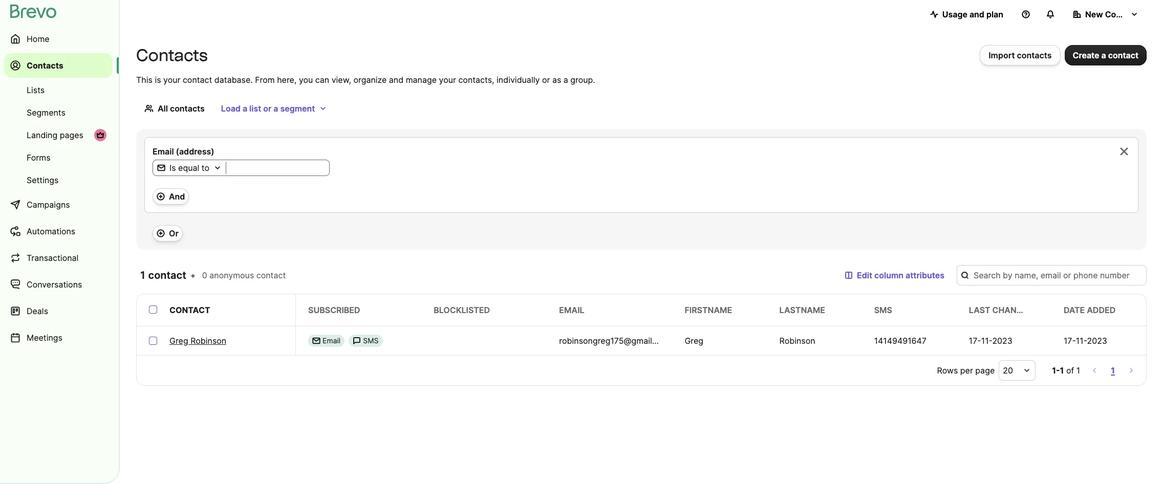 Task type: describe. For each thing, give the bounding box(es) containing it.
2 17-11-2023 from the left
[[1064, 336, 1108, 346]]

contacts inside "link"
[[27, 60, 63, 71]]

to
[[202, 163, 210, 173]]

home
[[27, 34, 49, 44]]

equal
[[178, 163, 199, 173]]

automations
[[27, 226, 75, 237]]

segments
[[27, 108, 66, 118]]

group.
[[571, 75, 596, 85]]

contact up all contacts
[[183, 75, 212, 85]]

or inside button
[[263, 103, 272, 114]]

import contacts
[[989, 50, 1052, 60]]

date
[[1064, 305, 1086, 316]]

1 horizontal spatial contacts
[[136, 46, 208, 65]]

from
[[255, 75, 275, 85]]

page
[[976, 366, 995, 376]]

lists
[[27, 85, 45, 95]]

attributes
[[906, 270, 945, 281]]

transactional
[[27, 253, 79, 263]]

a right "as"
[[564, 75, 568, 85]]

contacts,
[[459, 75, 495, 85]]

greg robinson
[[170, 336, 226, 346]]

contact left +
[[148, 269, 186, 282]]

Search by name, email or phone number search field
[[957, 265, 1147, 286]]

1 vertical spatial sms
[[363, 337, 379, 345]]

email for email
[[323, 337, 341, 345]]

2 2023 from the left
[[1088, 336, 1108, 346]]

1 robinson from the left
[[191, 336, 226, 346]]

subscribed
[[308, 305, 360, 316]]

usage
[[943, 9, 968, 19]]

deals link
[[4, 299, 113, 324]]

edit column attributes
[[857, 270, 945, 281]]

deals
[[27, 306, 48, 317]]

rows
[[938, 366, 959, 376]]

contacts for import contacts
[[1018, 50, 1052, 60]]

import contacts button
[[980, 45, 1061, 66]]

column
[[875, 270, 904, 281]]

2 your from the left
[[439, 75, 456, 85]]

landing pages link
[[4, 125, 113, 145]]

20 button
[[999, 361, 1036, 381]]

usage and plan
[[943, 9, 1004, 19]]

or button
[[153, 225, 183, 242]]

here,
[[277, 75, 297, 85]]

all
[[158, 103, 168, 114]]

individually
[[497, 75, 540, 85]]

lists link
[[4, 80, 113, 100]]

rows per page
[[938, 366, 995, 376]]

1 11- from the left
[[982, 336, 993, 346]]

a inside create a contact button
[[1102, 50, 1107, 60]]

campaigns link
[[4, 193, 113, 217]]

1 17-11-2023 from the left
[[969, 336, 1013, 346]]

create
[[1073, 50, 1100, 60]]

greg robinson link
[[170, 335, 226, 347]]

load
[[221, 103, 241, 114]]

company
[[1106, 9, 1144, 19]]

of
[[1067, 366, 1075, 376]]

a left the list
[[243, 103, 247, 114]]

anonymous
[[210, 270, 254, 281]]

date added
[[1064, 305, 1116, 316]]

per
[[961, 366, 974, 376]]

manage
[[406, 75, 437, 85]]

forms
[[27, 153, 50, 163]]

is equal to button
[[153, 162, 226, 174]]

1 17- from the left
[[969, 336, 982, 346]]

campaigns
[[27, 200, 70, 210]]

as
[[553, 75, 562, 85]]

segment
[[280, 103, 315, 114]]

pages
[[60, 130, 83, 140]]

left___c25ys image
[[313, 337, 321, 345]]

14149491647
[[875, 336, 927, 346]]

1-
[[1053, 366, 1061, 376]]

load a list or a segment button
[[213, 98, 336, 119]]

0 vertical spatial sms
[[875, 305, 893, 316]]

+
[[190, 270, 196, 281]]

last
[[969, 305, 991, 316]]

all contacts
[[158, 103, 205, 114]]

2 robinson from the left
[[780, 336, 816, 346]]

and button
[[153, 188, 189, 205]]

and
[[169, 192, 185, 202]]

last changed
[[969, 305, 1034, 316]]

blocklisted
[[434, 305, 490, 316]]

email (address)
[[153, 146, 214, 157]]

edit
[[857, 270, 873, 281]]

robinsongreg175@gmail.com
[[560, 336, 671, 346]]

usage and plan button
[[922, 4, 1012, 25]]

landing
[[27, 130, 57, 140]]

new company button
[[1065, 4, 1147, 25]]

meetings link
[[4, 326, 113, 350]]

changed
[[993, 305, 1034, 316]]

view,
[[332, 75, 351, 85]]

transactional link
[[4, 246, 113, 270]]



Task type: locate. For each thing, give the bounding box(es) containing it.
or
[[169, 228, 179, 239]]

is
[[155, 75, 161, 85]]

1
[[140, 269, 146, 282], [1061, 366, 1065, 376], [1077, 366, 1081, 376], [1112, 366, 1116, 376]]

or right the list
[[263, 103, 272, 114]]

greg down "contact"
[[170, 336, 188, 346]]

2 17- from the left
[[1064, 336, 1077, 346]]

landing pages
[[27, 130, 83, 140]]

list
[[249, 103, 261, 114]]

0 horizontal spatial or
[[263, 103, 272, 114]]

settings
[[27, 175, 59, 185]]

meetings
[[27, 333, 62, 343]]

contact
[[1109, 50, 1139, 60], [183, 75, 212, 85], [148, 269, 186, 282], [256, 270, 286, 281]]

0 vertical spatial email
[[153, 146, 174, 157]]

email up is
[[153, 146, 174, 157]]

2023 up 20 on the bottom of page
[[993, 336, 1013, 346]]

a right "create"
[[1102, 50, 1107, 60]]

1 your from the left
[[163, 75, 181, 85]]

plan
[[987, 9, 1004, 19]]

0 horizontal spatial greg
[[170, 336, 188, 346]]

1 horizontal spatial greg
[[685, 336, 704, 346]]

can
[[315, 75, 329, 85]]

organize
[[354, 75, 387, 85]]

a right the list
[[274, 103, 278, 114]]

forms link
[[4, 148, 113, 168]]

contact inside 1 contact + 0 anonymous contact
[[256, 270, 286, 281]]

load a list or a segment
[[221, 103, 315, 114]]

contact
[[170, 305, 210, 316]]

0 horizontal spatial 2023
[[993, 336, 1013, 346]]

sms
[[875, 305, 893, 316], [363, 337, 379, 345]]

1-1 of 1
[[1053, 366, 1081, 376]]

lastname
[[780, 305, 826, 316]]

left___rvooi image
[[96, 131, 104, 139]]

contact right anonymous
[[256, 270, 286, 281]]

create a contact
[[1073, 50, 1139, 60]]

2 11- from the left
[[1077, 336, 1088, 346]]

contact right "create"
[[1109, 50, 1139, 60]]

0 horizontal spatial 11-
[[982, 336, 993, 346]]

1 horizontal spatial your
[[439, 75, 456, 85]]

20
[[1004, 366, 1014, 376]]

0 horizontal spatial your
[[163, 75, 181, 85]]

left___c25ys image
[[353, 337, 361, 345]]

robinson down "contact"
[[191, 336, 226, 346]]

you
[[299, 75, 313, 85]]

0 vertical spatial contacts
[[1018, 50, 1052, 60]]

11- up page
[[982, 336, 993, 346]]

1 2023 from the left
[[993, 336, 1013, 346]]

firstname
[[685, 305, 733, 316]]

1 vertical spatial email
[[323, 337, 341, 345]]

contacts right the all
[[170, 103, 205, 114]]

home link
[[4, 27, 113, 51]]

edit column attributes button
[[837, 265, 953, 286]]

is equal to
[[170, 163, 210, 173]]

1 horizontal spatial contacts
[[1018, 50, 1052, 60]]

greg for greg robinson
[[170, 336, 188, 346]]

0 horizontal spatial email
[[153, 146, 174, 157]]

this
[[136, 75, 153, 85]]

1 horizontal spatial 17-
[[1064, 336, 1077, 346]]

0 horizontal spatial robinson
[[191, 336, 226, 346]]

0 horizontal spatial sms
[[363, 337, 379, 345]]

2 greg from the left
[[685, 336, 704, 346]]

17-11-2023 down date added
[[1064, 336, 1108, 346]]

contacts
[[1018, 50, 1052, 60], [170, 103, 205, 114]]

contacts for all contacts
[[170, 103, 205, 114]]

None text field
[[230, 163, 326, 173]]

0 horizontal spatial contacts
[[170, 103, 205, 114]]

database.
[[215, 75, 253, 85]]

your
[[163, 75, 181, 85], [439, 75, 456, 85]]

or
[[542, 75, 550, 85], [263, 103, 272, 114]]

greg
[[170, 336, 188, 346], [685, 336, 704, 346]]

added
[[1088, 305, 1116, 316]]

1 horizontal spatial robinson
[[780, 336, 816, 346]]

new
[[1086, 9, 1104, 19]]

your right 'is'
[[163, 75, 181, 85]]

1 button
[[1110, 364, 1118, 378]]

0
[[202, 270, 207, 281]]

email right left___c25ys icon
[[323, 337, 341, 345]]

2023
[[993, 336, 1013, 346], [1088, 336, 1108, 346]]

1 horizontal spatial or
[[542, 75, 550, 85]]

2023 down added
[[1088, 336, 1108, 346]]

contact inside button
[[1109, 50, 1139, 60]]

settings link
[[4, 170, 113, 191]]

email for email (address)
[[153, 146, 174, 157]]

and left manage
[[389, 75, 404, 85]]

0 vertical spatial and
[[970, 9, 985, 19]]

greg for greg
[[685, 336, 704, 346]]

17-
[[969, 336, 982, 346], [1064, 336, 1077, 346]]

and left plan
[[970, 9, 985, 19]]

conversations
[[27, 280, 82, 290]]

1 contact + 0 anonymous contact
[[140, 269, 286, 282]]

conversations link
[[4, 272, 113, 297]]

your right manage
[[439, 75, 456, 85]]

1 greg from the left
[[170, 336, 188, 346]]

contacts right import
[[1018, 50, 1052, 60]]

new company
[[1086, 9, 1144, 19]]

0 horizontal spatial 17-
[[969, 336, 982, 346]]

(address)
[[176, 146, 214, 157]]

create a contact button
[[1065, 45, 1147, 66]]

contacts inside button
[[1018, 50, 1052, 60]]

automations link
[[4, 219, 113, 244]]

1 inside button
[[1112, 366, 1116, 376]]

0 horizontal spatial and
[[389, 75, 404, 85]]

11- down date
[[1077, 336, 1088, 346]]

1 vertical spatial or
[[263, 103, 272, 114]]

1 horizontal spatial email
[[323, 337, 341, 345]]

17-11-2023 up page
[[969, 336, 1013, 346]]

greg inside greg robinson link
[[170, 336, 188, 346]]

contacts up 'is'
[[136, 46, 208, 65]]

and
[[970, 9, 985, 19], [389, 75, 404, 85]]

robinson down the lastname
[[780, 336, 816, 346]]

greg down firstname
[[685, 336, 704, 346]]

1 horizontal spatial and
[[970, 9, 985, 19]]

17- up per
[[969, 336, 982, 346]]

1 horizontal spatial 2023
[[1088, 336, 1108, 346]]

1 vertical spatial contacts
[[170, 103, 205, 114]]

sms right left___c25ys image
[[363, 337, 379, 345]]

sms up 14149491647
[[875, 305, 893, 316]]

17-11-2023
[[969, 336, 1013, 346], [1064, 336, 1108, 346]]

0 horizontal spatial 17-11-2023
[[969, 336, 1013, 346]]

contacts link
[[4, 53, 113, 78]]

this is your contact database. from here, you can view, organize and manage your contacts, individually or as a group.
[[136, 75, 596, 85]]

segments link
[[4, 102, 113, 123]]

is
[[170, 163, 176, 173]]

email
[[153, 146, 174, 157], [323, 337, 341, 345]]

1 vertical spatial and
[[389, 75, 404, 85]]

1 horizontal spatial sms
[[875, 305, 893, 316]]

email
[[560, 305, 585, 316]]

0 vertical spatial or
[[542, 75, 550, 85]]

0 horizontal spatial contacts
[[27, 60, 63, 71]]

1 horizontal spatial 11-
[[1077, 336, 1088, 346]]

1 horizontal spatial 17-11-2023
[[1064, 336, 1108, 346]]

and inside button
[[970, 9, 985, 19]]

contacts up lists
[[27, 60, 63, 71]]

or left "as"
[[542, 75, 550, 85]]

import
[[989, 50, 1015, 60]]

17- up of at the bottom right
[[1064, 336, 1077, 346]]



Task type: vqa. For each thing, say whether or not it's contained in the screenshot.
OWNER
no



